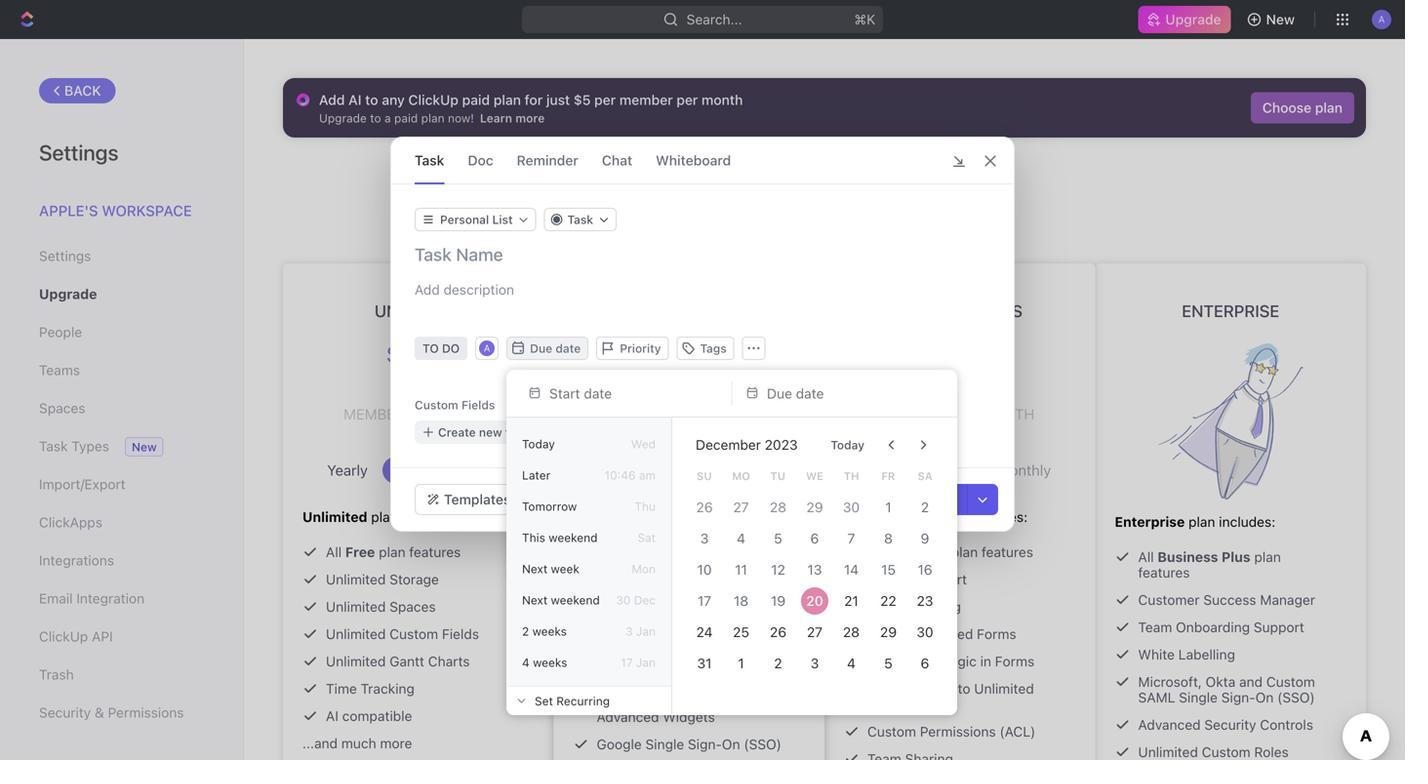 Task type: describe. For each thing, give the bounding box(es) containing it.
per for 19
[[950, 405, 977, 423]]

in
[[980, 653, 991, 669]]

plan down am
[[638, 494, 664, 510]]

1 horizontal spatial 12
[[771, 562, 785, 578]]

1 horizontal spatial yearly
[[598, 447, 639, 464]]

people link
[[39, 316, 204, 349]]

10:46
[[605, 468, 636, 482]]

this weekend
[[522, 531, 598, 545]]

weekend for this weekend
[[549, 531, 598, 545]]

0 vertical spatial forms
[[977, 626, 1017, 642]]

views
[[717, 557, 754, 573]]

clickapps
[[39, 514, 102, 530]]

more inside add ai to any clickup paid plan for just $5 per member per month learn more
[[515, 111, 545, 125]]

today inside button
[[831, 438, 865, 452]]

member for 7
[[344, 405, 405, 423]]

settings element
[[0, 39, 244, 760]]

1 vertical spatial ai
[[326, 708, 339, 724]]

1 vertical spatial on
[[722, 736, 740, 752]]

manager
[[1260, 592, 1315, 608]]

single inside 'microsoft, okta and custom saml single sign-on (sso)'
[[1179, 689, 1218, 706]]

chat button
[[602, 138, 632, 183]]

0 horizontal spatial 5
[[774, 530, 782, 546]]

1 horizontal spatial security
[[1205, 717, 1256, 733]]

enterprise image
[[1159, 344, 1303, 500]]

advanced inside unlimited dashboards with advanced widgets
[[597, 709, 659, 725]]

to for add ai to any clickup paid plan for just $5 per member per month learn more
[[365, 92, 378, 108]]

unlimited down "thu"
[[616, 529, 681, 546]]

1 horizontal spatial 29
[[880, 624, 897, 640]]

people
[[39, 324, 82, 340]]

conditional logic in forms
[[868, 653, 1035, 669]]

1 vertical spatial 1
[[738, 655, 744, 671]]

0 horizontal spatial single
[[645, 736, 684, 752]]

unlimited custom fields
[[326, 626, 479, 642]]

doc button
[[468, 138, 493, 183]]

1 vertical spatial upgrade
[[684, 165, 764, 189]]

business up 16
[[887, 544, 948, 560]]

clickup api link
[[39, 620, 204, 653]]

17 jan
[[621, 656, 656, 669]]

0 horizontal spatial 29
[[807, 499, 823, 515]]

team onboarding support
[[1138, 619, 1305, 635]]

conditional
[[868, 653, 939, 669]]

0 horizontal spatial support
[[916, 571, 967, 587]]

custom fields
[[415, 398, 495, 412]]

unlimited timeline views
[[597, 557, 754, 573]]

features inside all business plus plan features
[[1138, 565, 1190, 581]]

task button
[[415, 138, 444, 183]]

email integration link
[[39, 582, 204, 615]]

0 horizontal spatial (sso)
[[744, 736, 782, 752]]

custom permissions (acl)
[[868, 724, 1036, 740]]

month for 19
[[981, 405, 1035, 423]]

$5
[[574, 92, 591, 108]]

1 vertical spatial forms
[[995, 653, 1035, 669]]

white labelling
[[1138, 647, 1235, 663]]

security & permissions
[[39, 705, 184, 721]]

unlimited for unlimited custom fields
[[326, 626, 386, 642]]

17 for 17
[[698, 593, 711, 609]]

choose plan
[[1263, 100, 1343, 116]]

okta
[[1206, 674, 1236, 690]]

0 vertical spatial 2
[[921, 499, 929, 515]]

19 inside $ 19 member per month
[[928, 333, 992, 411]]

upgrade inside 'settings' "element"
[[39, 286, 97, 302]]

onboarding
[[1176, 619, 1250, 635]]

workspace
[[102, 202, 192, 219]]

apple's workspace
[[39, 202, 192, 219]]

month for 12
[[710, 391, 764, 408]]

all for all free plan features
[[326, 544, 342, 560]]

plan inside all business plus plan features
[[1254, 549, 1281, 565]]

1 vertical spatial to
[[768, 165, 787, 189]]

business for business plus
[[897, 301, 977, 321]]

2 horizontal spatial 3
[[811, 655, 819, 671]]

1 settings from the top
[[39, 140, 118, 165]]

email
[[39, 590, 73, 607]]

new button
[[1239, 4, 1307, 35]]

0 vertical spatial 26
[[696, 499, 713, 515]]

1 horizontal spatial 6
[[921, 655, 930, 671]]

24
[[696, 624, 713, 640]]

whiteboard
[[656, 152, 731, 168]]

task for task types
[[39, 438, 68, 454]]

plus for business plus
[[981, 301, 1023, 321]]

features for all free plan features
[[409, 544, 461, 560]]

unlimited plan includes:
[[303, 509, 458, 525]]

22
[[880, 593, 897, 609]]

security inside security & permissions link
[[39, 705, 91, 721]]

unlimited for unlimited spaces
[[326, 599, 386, 615]]

microsoft, okta and custom saml single sign-on (sso)
[[1138, 674, 1315, 706]]

0 vertical spatial fields
[[462, 398, 495, 412]]

1 vertical spatial 30
[[616, 593, 631, 607]]

2 vertical spatial 2
[[774, 655, 782, 671]]

later
[[522, 468, 551, 482]]

white
[[1138, 647, 1175, 663]]

all for all unlimited plan features
[[597, 529, 612, 546]]

1 horizontal spatial support
[[1254, 619, 1305, 635]]

business inside all business plus plan features
[[1158, 549, 1218, 565]]

12 inside $ 12 member per month
[[659, 318, 719, 396]]

compatible
[[342, 708, 412, 724]]

0 horizontal spatial 3
[[626, 625, 633, 638]]

types
[[72, 438, 109, 454]]

next weekend
[[522, 593, 600, 607]]

2023
[[765, 437, 798, 453]]

sa
[[918, 470, 933, 482]]

weeks for 4 weeks
[[533, 656, 567, 669]]

0 horizontal spatial 19
[[771, 593, 785, 609]]

success
[[1204, 592, 1256, 608]]

unlimited for unlimited gantt charts
[[326, 653, 386, 669]]

2 vertical spatial 30
[[917, 624, 934, 640]]

unlimited spaces
[[326, 599, 436, 615]]

2 horizontal spatial 4
[[847, 655, 856, 671]]

unlimited for unlimited plan includes:
[[303, 509, 367, 525]]

2 weeks
[[522, 625, 567, 638]]

includes: for enterprise plan includes:
[[1219, 514, 1276, 530]]

⌘k
[[854, 11, 875, 27]]

choose plan link
[[1251, 92, 1355, 123]]

due date
[[530, 342, 581, 355]]

unleash
[[792, 165, 863, 189]]

plan up unlimited storage
[[379, 544, 406, 560]]

set
[[535, 694, 553, 708]]

this
[[522, 531, 545, 545]]

on inside 'microsoft, okta and custom saml single sign-on (sso)'
[[1256, 689, 1274, 706]]

analysis
[[724, 584, 775, 600]]

$ for 12
[[646, 326, 657, 353]]

$ 19 member per month
[[885, 333, 1035, 423]]

integration
[[76, 590, 145, 607]]

sat
[[638, 531, 656, 545]]

Start date text field
[[549, 385, 704, 401]]

unlimited workload analysis
[[597, 584, 775, 600]]

custom for custom fields
[[415, 398, 458, 412]]

fr
[[882, 470, 895, 482]]

unlimited for unlimited timeline views
[[597, 557, 657, 573]]

back
[[64, 82, 101, 99]]

...and
[[303, 735, 338, 751]]

google
[[597, 736, 642, 752]]

all business plus plan features
[[1138, 549, 1281, 581]]

0 horizontal spatial more
[[380, 735, 412, 751]]

0 vertical spatial 28
[[770, 499, 786, 515]]

8
[[884, 530, 893, 546]]

all for all business plus plan features
[[1138, 549, 1154, 565]]

member for 19
[[885, 405, 946, 423]]

31
[[697, 655, 712, 671]]

plan up timeline
[[685, 529, 711, 546]]

mon
[[632, 562, 656, 576]]

business for business plus plan includes:
[[844, 509, 905, 525]]

custom for custom permissions (acl)
[[868, 724, 916, 740]]

tomorrow
[[522, 500, 577, 513]]

0 vertical spatial 3
[[700, 530, 709, 546]]

1 horizontal spatial 4
[[737, 530, 746, 546]]

set recurring
[[535, 694, 610, 708]]

just
[[546, 92, 570, 108]]

jan for 17 jan
[[636, 656, 656, 669]]

next for next weekend
[[522, 593, 548, 607]]

choose
[[1263, 100, 1312, 116]]

15
[[881, 562, 896, 578]]

learn
[[480, 111, 512, 125]]

features for all business plan features
[[982, 544, 1033, 560]]

1 vertical spatial fields
[[442, 626, 479, 642]]

add ai to any clickup paid plan for just $5 per member per month learn more
[[319, 92, 743, 125]]

0 horizontal spatial today
[[522, 437, 555, 451]]

branded
[[920, 626, 973, 642]]

back link
[[39, 78, 116, 103]]

next week
[[522, 562, 580, 576]]

task inside button
[[927, 491, 956, 507]]

(sso) inside 'microsoft, okta and custom saml single sign-on (sso)'
[[1278, 689, 1315, 706]]

logic
[[943, 653, 977, 669]]

customer
[[1138, 592, 1200, 608]]

permissions inside 'settings' "element"
[[108, 705, 184, 721]]

1 horizontal spatial 30
[[843, 499, 860, 515]]

2 horizontal spatial upgrade
[[1166, 11, 1221, 27]]

controls
[[1260, 717, 1313, 733]]

month inside add ai to any clickup paid plan for just $5 per member per month learn more
[[702, 92, 743, 108]]

month for 7
[[439, 405, 493, 423]]

clickup inside clickup api link
[[39, 628, 88, 645]]

Due date text field
[[767, 385, 922, 401]]



Task type: vqa. For each thing, say whether or not it's contained in the screenshot.


Task type: locate. For each thing, give the bounding box(es) containing it.
0 horizontal spatial 12
[[659, 318, 719, 396]]

2 vertical spatial upgrade
[[39, 286, 97, 302]]

1 horizontal spatial plus
[[981, 301, 1023, 321]]

0 horizontal spatial 30
[[616, 593, 631, 607]]

0 vertical spatial support
[[916, 571, 967, 587]]

Task Name text field
[[415, 243, 994, 266]]

whiteboard button
[[656, 138, 731, 183]]

private docs
[[597, 639, 676, 655]]

paid
[[462, 92, 490, 108]]

1 vertical spatial spaces
[[390, 599, 436, 615]]

spaces inside 'settings' "element"
[[39, 400, 85, 416]]

$ inside $ 19 member per month
[[915, 341, 926, 368]]

all inside all business plus plan features
[[1138, 549, 1154, 565]]

2 vertical spatial plus
[[1222, 549, 1251, 565]]

1 vertical spatial 5
[[884, 655, 893, 671]]

permissions down add subtasks to unlimited
[[920, 724, 996, 740]]

task left doc at top
[[415, 152, 444, 168]]

per inside $ 7 member per month
[[408, 405, 435, 423]]

2 horizontal spatial yearly
[[869, 462, 909, 479]]

member inside $ 19 member per month
[[885, 405, 946, 423]]

much
[[341, 735, 376, 751]]

unlimited down 30 dec
[[597, 611, 657, 627]]

task up business plus plan includes:
[[927, 491, 956, 507]]

0 vertical spatial clickup
[[408, 92, 459, 108]]

1 vertical spatial 17
[[621, 656, 633, 669]]

support up 23
[[916, 571, 967, 587]]

all for all business plan features
[[868, 544, 883, 560]]

upgrade up 'people'
[[39, 286, 97, 302]]

member inside $ 7 member per month
[[344, 405, 405, 423]]

yearly for 7
[[327, 462, 368, 479]]

17 down private
[[621, 656, 633, 669]]

17 down the 10
[[698, 593, 711, 609]]

1 horizontal spatial permissions
[[920, 724, 996, 740]]

dialog
[[390, 137, 1015, 532]]

includes: for business plan includes:
[[668, 494, 725, 510]]

per for 7
[[408, 405, 435, 423]]

1 horizontal spatial 19
[[928, 333, 992, 411]]

0 horizontal spatial task
[[39, 438, 68, 454]]

19 down the business plus
[[928, 333, 992, 411]]

1 vertical spatial task
[[39, 438, 68, 454]]

unlimited down unlimited storage
[[326, 599, 386, 615]]

0 vertical spatial upgrade link
[[1138, 6, 1231, 33]]

add inside add ai to any clickup paid plan for just $5 per member per month learn more
[[319, 92, 345, 108]]

2 settings from the top
[[39, 248, 91, 264]]

jan
[[636, 625, 656, 638], [636, 656, 656, 669]]

2 horizontal spatial 30
[[917, 624, 934, 640]]

0 horizontal spatial clickup
[[39, 628, 88, 645]]

ai inside add ai to any clickup paid plan for just $5 per member per month learn more
[[348, 92, 362, 108]]

0 vertical spatial sign-
[[1222, 689, 1256, 706]]

0 vertical spatial 6
[[811, 530, 819, 546]]

2
[[921, 499, 929, 515], [522, 625, 529, 638], [774, 655, 782, 671]]

20
[[806, 593, 823, 609]]

1 jan from the top
[[636, 625, 656, 638]]

teams down 'people'
[[39, 362, 80, 378]]

on up controls
[[1256, 689, 1274, 706]]

unlimited down in at the bottom right
[[974, 681, 1034, 697]]

0 horizontal spatial teams
[[39, 362, 80, 378]]

security down 'microsoft, okta and custom saml single sign-on (sso)'
[[1205, 717, 1256, 733]]

clickup up trash
[[39, 628, 88, 645]]

plus for business plus plan includes:
[[908, 509, 937, 525]]

1 horizontal spatial task
[[415, 152, 444, 168]]

yearly up unlimited plan includes:
[[327, 462, 368, 479]]

1 vertical spatial clickup
[[39, 628, 88, 645]]

0 vertical spatial 30
[[843, 499, 860, 515]]

all unlimited plan features
[[597, 529, 767, 546]]

5 down 'admin'
[[884, 655, 893, 671]]

security & permissions link
[[39, 696, 204, 729]]

on
[[1256, 689, 1274, 706], [722, 736, 740, 752]]

security left the "&"
[[39, 705, 91, 721]]

0 vertical spatial add
[[319, 92, 345, 108]]

&
[[95, 705, 104, 721]]

0 horizontal spatial plus
[[908, 509, 937, 525]]

sign-
[[1222, 689, 1256, 706], [688, 736, 722, 752]]

business plus
[[897, 301, 1023, 321]]

charts
[[428, 653, 470, 669]]

next up the 2 weeks
[[522, 593, 548, 607]]

includes: for unlimited plan includes:
[[402, 509, 458, 525]]

unlimited up free on the left
[[303, 509, 367, 525]]

all left free on the left
[[326, 544, 342, 560]]

on down with
[[722, 736, 740, 752]]

per for 12
[[679, 391, 706, 408]]

0 vertical spatial jan
[[636, 625, 656, 638]]

advanced up google
[[597, 709, 659, 725]]

0 vertical spatial task
[[415, 152, 444, 168]]

1 vertical spatial weekend
[[551, 593, 600, 607]]

1 horizontal spatial 1
[[885, 499, 892, 515]]

month inside $ 7 member per month
[[439, 405, 493, 423]]

1 horizontal spatial clickup
[[408, 92, 459, 108]]

to left unleash
[[768, 165, 787, 189]]

features up views on the right of the page
[[715, 529, 767, 546]]

teams down unlimited workload analysis
[[660, 611, 701, 627]]

weekend up the 'week'
[[549, 531, 598, 545]]

jan down private docs
[[636, 656, 656, 669]]

4 weeks
[[522, 656, 567, 669]]

0 horizontal spatial ai
[[326, 708, 339, 724]]

upgrade link down settings link
[[39, 278, 204, 311]]

subtasks
[[896, 681, 954, 697]]

per
[[594, 92, 616, 108], [677, 92, 698, 108], [679, 391, 706, 408], [408, 405, 435, 423], [950, 405, 977, 423]]

2 vertical spatial task
[[927, 491, 956, 507]]

0 horizontal spatial 4
[[522, 656, 530, 669]]

yearly
[[598, 447, 639, 464], [327, 462, 368, 479], [869, 462, 909, 479]]

0 horizontal spatial yearly
[[327, 462, 368, 479]]

custom
[[415, 398, 458, 412], [390, 626, 438, 642], [868, 626, 916, 642], [1267, 674, 1315, 690], [868, 724, 916, 740]]

plan right choose
[[1315, 100, 1343, 116]]

7 inside $ 7 member per month
[[402, 333, 435, 411]]

spaces down storage
[[390, 599, 436, 615]]

0 horizontal spatial advanced
[[597, 709, 659, 725]]

upgrade link left new "button"
[[1138, 6, 1231, 33]]

0 vertical spatial 1
[[885, 499, 892, 515]]

thu
[[635, 500, 656, 513]]

6
[[811, 530, 819, 546], [921, 655, 930, 671]]

clickup
[[408, 92, 459, 108], [39, 628, 88, 645]]

1 vertical spatial 12
[[771, 562, 785, 578]]

teams inside 'settings' "element"
[[39, 362, 80, 378]]

task inside 'settings' "element"
[[39, 438, 68, 454]]

sign- down widgets
[[688, 736, 722, 752]]

jan up private docs
[[636, 625, 656, 638]]

dec
[[634, 593, 656, 607]]

upgrade link
[[1138, 6, 1231, 33], [39, 278, 204, 311]]

2 next from the top
[[522, 593, 548, 607]]

$ inside $ 7 member per month
[[386, 341, 397, 368]]

enterprise for enterprise plan includes:
[[1115, 514, 1185, 530]]

december 2023
[[696, 437, 798, 453]]

member inside $ 12 member per month
[[614, 391, 675, 408]]

unlimited down free on the left
[[326, 571, 386, 587]]

single down widgets
[[645, 736, 684, 752]]

yearly up 10:46
[[598, 447, 639, 464]]

plan up learn
[[494, 92, 521, 108]]

2 up the 9 on the right bottom of the page
[[921, 499, 929, 515]]

all left sat
[[597, 529, 612, 546]]

0 vertical spatial 7
[[402, 333, 435, 411]]

upgrade
[[1166, 11, 1221, 27], [684, 165, 764, 189], [39, 286, 97, 302]]

widgets
[[663, 709, 715, 725]]

settings
[[39, 140, 118, 165], [39, 248, 91, 264]]

upgrade to unleash everything
[[684, 165, 965, 189]]

1 horizontal spatial upgrade link
[[1138, 6, 1231, 33]]

clickup inside add ai to any clickup paid plan for just $5 per member per month learn more
[[408, 92, 459, 108]]

ai compatible
[[326, 708, 412, 724]]

1 horizontal spatial $
[[646, 326, 657, 353]]

yearly for 19
[[869, 462, 909, 479]]

1 horizontal spatial 17
[[698, 593, 711, 609]]

add
[[319, 92, 345, 108], [868, 681, 893, 697]]

0 horizontal spatial 6
[[811, 530, 819, 546]]

1 vertical spatial enterprise
[[1115, 514, 1185, 530]]

per inside $ 19 member per month
[[950, 405, 977, 423]]

task for task
[[415, 152, 444, 168]]

training
[[911, 599, 961, 615]]

per inside $ 12 member per month
[[679, 391, 706, 408]]

plan up manager
[[1254, 549, 1281, 565]]

0 horizontal spatial upgrade link
[[39, 278, 204, 311]]

business for business plan includes:
[[573, 494, 634, 510]]

plan inside add ai to any clickup paid plan for just $5 per member per month learn more
[[494, 92, 521, 108]]

single up advanced security controls
[[1179, 689, 1218, 706]]

6 up 13
[[811, 530, 819, 546]]

0 vertical spatial to
[[365, 92, 378, 108]]

0 vertical spatial ai
[[348, 92, 362, 108]]

custom for custom branded forms
[[868, 626, 916, 642]]

weekend for next weekend
[[551, 593, 600, 607]]

and
[[1239, 674, 1263, 690]]

security
[[39, 705, 91, 721], [1205, 717, 1256, 733]]

unlimited for unlimited workload analysis
[[597, 584, 657, 600]]

saml
[[1138, 689, 1175, 706]]

28 down 'tu'
[[770, 499, 786, 515]]

dashboards
[[660, 693, 736, 709]]

unlimited inside unlimited dashboards with advanced widgets
[[597, 693, 657, 709]]

unlimited up time tracking
[[326, 653, 386, 669]]

0 horizontal spatial permissions
[[108, 705, 184, 721]]

unlimited for unlimited storage
[[326, 571, 386, 587]]

1 vertical spatial upgrade link
[[39, 278, 204, 311]]

1 vertical spatial 6
[[921, 655, 930, 671]]

1 horizontal spatial teams
[[660, 611, 701, 627]]

clickup api
[[39, 628, 113, 645]]

30 left dec
[[616, 593, 631, 607]]

permissions
[[108, 705, 184, 721], [920, 724, 996, 740]]

0 vertical spatial single
[[1179, 689, 1218, 706]]

plan up all free plan features
[[371, 509, 398, 525]]

1 horizontal spatial more
[[515, 111, 545, 125]]

more down for
[[515, 111, 545, 125]]

17 for 17 jan
[[621, 656, 633, 669]]

business down enterprise plan includes:
[[1158, 549, 1218, 565]]

settings link
[[39, 240, 204, 273]]

16
[[918, 562, 933, 578]]

0 horizontal spatial 1
[[738, 655, 744, 671]]

2 horizontal spatial 2
[[921, 499, 929, 515]]

2 jan from the top
[[636, 656, 656, 669]]

unlimited
[[375, 301, 462, 321], [303, 509, 367, 525], [616, 529, 681, 546], [597, 557, 657, 573], [326, 571, 386, 587], [597, 584, 657, 600], [326, 599, 386, 615], [597, 611, 657, 627], [326, 626, 386, 642], [326, 653, 386, 669], [974, 681, 1034, 697], [597, 693, 657, 709]]

(sso) up controls
[[1278, 689, 1315, 706]]

forms up in at the bottom right
[[977, 626, 1017, 642]]

add for add ai to any clickup paid plan for just $5 per member per month learn more
[[319, 92, 345, 108]]

27 down mo
[[733, 499, 749, 515]]

1 horizontal spatial advanced
[[1138, 717, 1201, 733]]

$ for 19
[[915, 341, 926, 368]]

apple's
[[39, 202, 98, 219]]

3 jan
[[626, 625, 656, 638]]

weeks
[[532, 625, 567, 638], [533, 656, 567, 669]]

next for next week
[[522, 562, 548, 576]]

plus up $ 19 member per month
[[981, 301, 1023, 321]]

0 horizontal spatial 2
[[522, 625, 529, 638]]

search...
[[687, 11, 742, 27]]

add down conditional
[[868, 681, 893, 697]]

jan for 3 jan
[[636, 625, 656, 638]]

teams link
[[39, 354, 204, 387]]

member for 12
[[614, 391, 675, 408]]

clickup right any
[[408, 92, 459, 108]]

recurring
[[556, 694, 610, 708]]

1 horizontal spatial add
[[868, 681, 893, 697]]

support down manager
[[1254, 619, 1305, 635]]

december
[[696, 437, 761, 453]]

next
[[522, 562, 548, 576], [522, 593, 548, 607]]

th
[[844, 470, 859, 482]]

weeks down the 2 weeks
[[533, 656, 567, 669]]

upgrade left new "button"
[[1166, 11, 1221, 27]]

priority support
[[868, 571, 967, 587]]

business plan includes:
[[573, 494, 725, 510]]

sign- up advanced security controls
[[1222, 689, 1256, 706]]

reminder
[[517, 152, 579, 168]]

5
[[774, 530, 782, 546], [884, 655, 893, 671]]

more
[[515, 111, 545, 125], [380, 735, 412, 751]]

dialog containing task
[[390, 137, 1015, 532]]

plan up all business plan features
[[941, 509, 968, 525]]

unlimited for unlimited dashboards with advanced widgets
[[597, 693, 657, 709]]

weeks up 4 weeks
[[532, 625, 567, 638]]

1 vertical spatial teams
[[660, 611, 701, 627]]

free
[[345, 544, 375, 560]]

0 vertical spatial weeks
[[532, 625, 567, 638]]

(sso) down with
[[744, 736, 782, 752]]

1 vertical spatial support
[[1254, 619, 1305, 635]]

new up choose
[[1266, 11, 1295, 27]]

10
[[697, 562, 712, 578]]

integrations link
[[39, 544, 204, 577]]

to for add subtasks to unlimited
[[958, 681, 971, 697]]

customer success manager
[[1138, 592, 1315, 608]]

19 right 18
[[771, 593, 785, 609]]

member up wed
[[614, 391, 675, 408]]

1 horizontal spatial single
[[1179, 689, 1218, 706]]

unlimited down timesheets
[[597, 693, 657, 709]]

28 down 21
[[843, 624, 860, 640]]

time tracking
[[326, 681, 415, 697]]

includes: up all business plan features
[[971, 509, 1028, 525]]

with
[[740, 693, 766, 709]]

1 vertical spatial 27
[[807, 624, 823, 640]]

weekend down the 'week'
[[551, 593, 600, 607]]

3 down 20
[[811, 655, 819, 671]]

4 down the 2 weeks
[[522, 656, 530, 669]]

forms
[[977, 626, 1017, 642], [995, 653, 1035, 669]]

month inside $ 19 member per month
[[981, 405, 1035, 423]]

business down 10:46
[[573, 494, 634, 510]]

0 vertical spatial spaces
[[39, 400, 85, 416]]

0 horizontal spatial new
[[132, 440, 157, 454]]

1
[[885, 499, 892, 515], [738, 655, 744, 671]]

0 horizontal spatial $
[[386, 341, 397, 368]]

permissions down the trash link
[[108, 705, 184, 721]]

0 vertical spatial settings
[[39, 140, 118, 165]]

26 right 25 on the right
[[770, 624, 786, 640]]

6 up subtasks
[[921, 655, 930, 671]]

new inside 'settings' "element"
[[132, 440, 157, 454]]

import/export
[[39, 476, 126, 492]]

1 next from the top
[[522, 562, 548, 576]]

29 down 'admin'
[[880, 624, 897, 640]]

all up 'customer'
[[1138, 549, 1154, 565]]

weeks for 2 weeks
[[532, 625, 567, 638]]

1 vertical spatial 26
[[770, 624, 786, 640]]

unlimited down unlimited spaces at left bottom
[[326, 626, 386, 642]]

new up import/export "link"
[[132, 440, 157, 454]]

1 vertical spatial weeks
[[533, 656, 567, 669]]

1 vertical spatial 3
[[626, 625, 633, 638]]

30 dec
[[616, 593, 656, 607]]

plan
[[494, 92, 521, 108], [1315, 100, 1343, 116], [638, 494, 664, 510], [371, 509, 398, 525], [941, 509, 968, 525], [1189, 514, 1215, 530], [685, 529, 711, 546], [379, 544, 406, 560], [951, 544, 978, 560], [1254, 549, 1281, 565]]

month inside $ 12 member per month
[[710, 391, 764, 408]]

unlimited gantt charts
[[326, 653, 470, 669]]

member inside add ai to any clickup paid plan for just $5 per member per month learn more
[[620, 92, 673, 108]]

plus inside all business plus plan features
[[1222, 549, 1251, 565]]

26 down su
[[696, 499, 713, 515]]

sign- inside 'microsoft, okta and custom saml single sign-on (sso)'
[[1222, 689, 1256, 706]]

13
[[808, 562, 822, 578]]

1 vertical spatial single
[[645, 736, 684, 752]]

import/export link
[[39, 468, 204, 501]]

to inside add ai to any clickup paid plan for just $5 per member per month learn more
[[365, 92, 378, 108]]

30 down training
[[917, 624, 934, 640]]

custom inside 'microsoft, okta and custom saml single sign-on (sso)'
[[1267, 674, 1315, 690]]

any
[[382, 92, 405, 108]]

team
[[1138, 619, 1172, 635]]

1 vertical spatial settings
[[39, 248, 91, 264]]

enterprise for enterprise
[[1182, 301, 1280, 321]]

1 horizontal spatial 27
[[807, 624, 823, 640]]

1 vertical spatial 28
[[843, 624, 860, 640]]

enterprise plan includes:
[[1115, 514, 1276, 530]]

1 vertical spatial 7
[[848, 530, 855, 546]]

settings up apple's
[[39, 140, 118, 165]]

1 horizontal spatial 3
[[700, 530, 709, 546]]

11
[[735, 562, 747, 578]]

1 vertical spatial (sso)
[[744, 736, 782, 752]]

1 up 8
[[885, 499, 892, 515]]

2 horizontal spatial plus
[[1222, 549, 1251, 565]]

features for all unlimited plan features
[[715, 529, 767, 546]]

$ inside $ 12 member per month
[[646, 326, 657, 353]]

1 vertical spatial new
[[132, 440, 157, 454]]

unlimited for unlimited
[[375, 301, 462, 321]]

forms right in at the bottom right
[[995, 653, 1035, 669]]

27 down 20
[[807, 624, 823, 640]]

0 vertical spatial 27
[[733, 499, 749, 515]]

$ for 7
[[386, 341, 397, 368]]

today up the th
[[831, 438, 865, 452]]

1 vertical spatial more
[[380, 735, 412, 751]]

1 vertical spatial sign-
[[688, 736, 722, 752]]

task types
[[39, 438, 109, 454]]

0 horizontal spatial to
[[365, 92, 378, 108]]

plus down the 'create task'
[[908, 509, 937, 525]]

member left custom fields
[[344, 405, 405, 423]]

unlimited down sat
[[597, 557, 657, 573]]

14
[[844, 562, 859, 578]]

19
[[928, 333, 992, 411], [771, 593, 785, 609]]

unlimited dashboards with advanced widgets
[[597, 693, 766, 725]]

storage
[[390, 571, 439, 587]]

teams
[[39, 362, 80, 378], [660, 611, 701, 627]]

unlimited for unlimited teams
[[597, 611, 657, 627]]

to left any
[[365, 92, 378, 108]]

plus up success
[[1222, 549, 1251, 565]]

0 vertical spatial more
[[515, 111, 545, 125]]

0 vertical spatial plus
[[981, 301, 1023, 321]]

labelling
[[1179, 647, 1235, 663]]

1 vertical spatial permissions
[[920, 724, 996, 740]]

2 right 31
[[774, 655, 782, 671]]

0 horizontal spatial upgrade
[[39, 286, 97, 302]]

enterprise
[[1182, 301, 1280, 321], [1115, 514, 1185, 530]]

29 down we
[[807, 499, 823, 515]]

0 vertical spatial enterprise
[[1182, 301, 1280, 321]]

add for add subtasks to unlimited
[[868, 681, 893, 697]]

plan right the 9 on the right bottom of the page
[[951, 544, 978, 560]]

date
[[556, 342, 581, 355]]

all left 8
[[868, 544, 883, 560]]

timeline
[[660, 557, 713, 573]]

includes:
[[668, 494, 725, 510], [402, 509, 458, 525], [971, 509, 1028, 525], [1219, 514, 1276, 530]]

new inside new "button"
[[1266, 11, 1295, 27]]

plan up all business plus plan features
[[1189, 514, 1215, 530]]



